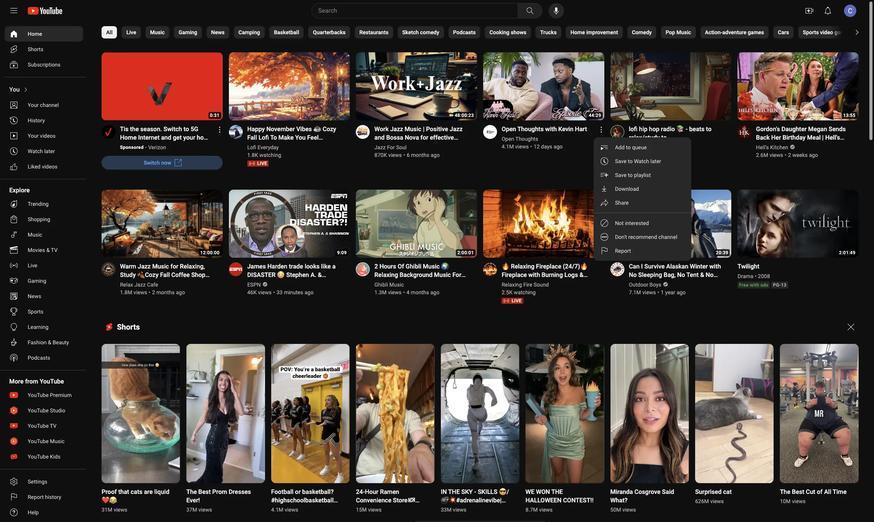 Task type: locate. For each thing, give the bounding box(es) containing it.
best inside 'the best cut of all time 10m views'
[[792, 489, 805, 496]]

beats
[[690, 125, 705, 133]]

to down add to queue
[[628, 158, 633, 164]]

1 horizontal spatial and
[[375, 134, 385, 141]]

proof that cats are liquid ❤️😂 link
[[102, 488, 171, 505]]

views inside heading
[[453, 507, 467, 513]]

work jazz music | positive jazz and bossa nova for effective work, study & stress relief by jazz for soul 870,381 views 6 months ago 48 hours element
[[375, 125, 468, 150]]

prom
[[212, 489, 227, 496]]

go to channel: verizon. image
[[102, 125, 115, 139]]

news up learning
[[28, 293, 41, 299]]

44 minutes, 29 seconds element
[[589, 113, 602, 118]]

months for study
[[411, 152, 430, 158]]

live down 2.5k
[[512, 298, 522, 304]]

gaming
[[179, 29, 197, 35], [28, 278, 46, 284]]

fall down happy
[[247, 134, 257, 141]]

news inside tab list
[[211, 29, 225, 35]]

2 left weeks
[[789, 152, 792, 158]]

sports
[[803, 29, 819, 35], [28, 309, 44, 315]]

tab list containing all
[[102, 22, 875, 43]]

shopping link
[[5, 212, 83, 227], [5, 212, 83, 227]]

jazz up 🍂cozy
[[138, 263, 151, 270]]

work
[[375, 125, 389, 133]]

cats
[[131, 489, 143, 496]]

thoughts up open thoughts link
[[518, 125, 544, 133]]

exclusive
[[273, 288, 299, 296]]

fire inside relaxing fire sound 2.5k watching
[[524, 282, 533, 288]]

2 and from the left
[[375, 134, 385, 141]]

coffee down peaceful
[[247, 151, 266, 158]]

& right movies
[[46, 247, 50, 253]]

1 vertical spatial your
[[28, 133, 39, 139]]

and
[[161, 134, 171, 141], [375, 134, 385, 141]]

870k
[[375, 152, 387, 158]]

no down can
[[629, 271, 637, 279]]

0 horizontal spatial all
[[106, 29, 113, 35]]

Search text field
[[318, 6, 517, 16]]

channel up history
[[40, 102, 59, 108]]

back
[[757, 134, 770, 141]]

1 horizontal spatial 2
[[375, 263, 378, 270]]

2 for 2 hours of ghibli music 🌍 relaxing background music for healing, study, work, sleep ghibli studio
[[375, 263, 378, 270]]

0 vertical spatial for
[[387, 144, 395, 151]]

live inside tab list
[[126, 29, 136, 35]]

13 minutes, 55 seconds element
[[844, 113, 856, 118]]

1 horizontal spatial fire
[[524, 282, 533, 288]]

1 horizontal spatial home
[[120, 134, 137, 141]]

1 vertical spatial |
[[823, 134, 824, 141]]

later inside option
[[651, 158, 662, 164]]

& inside can i survive alaskan winter with no sleeping bag, no tent & no tarp?
[[701, 271, 705, 279]]

later up playlist
[[651, 158, 662, 164]]

you inside happy november vibes ☕ cozy fall lofi to make you feel peaceful while chilling in cozy coffee shop
[[295, 134, 306, 141]]

2 horizontal spatial 2
[[789, 152, 792, 158]]

2
[[789, 152, 792, 158], [375, 263, 378, 270], [152, 289, 155, 296]]

0 vertical spatial 4.1m views
[[502, 144, 529, 150]]

the inside the best prom dresses ever! 37m views
[[186, 489, 197, 496]]

relaxing up 2.5k
[[502, 282, 522, 288]]

0:31 link
[[102, 52, 223, 121]]

ghibli
[[406, 263, 422, 270], [451, 280, 466, 287], [375, 282, 388, 288]]

0 horizontal spatial coffee
[[171, 271, 190, 279]]

save for save to playlist
[[615, 172, 627, 178]]

1 horizontal spatial games
[[835, 29, 851, 35]]

learning
[[28, 324, 49, 330]]

1 horizontal spatial coffee
[[247, 151, 266, 158]]

open thoughts with kevin hart link
[[502, 125, 587, 134]]

0 horizontal spatial podcasts
[[28, 355, 50, 361]]

studio down healing,
[[375, 288, 392, 296]]

channel
[[40, 102, 59, 108], [659, 234, 678, 240]]

shop down everyday
[[267, 151, 281, 158]]

movies
[[28, 247, 45, 253]]

cozy right in
[[319, 142, 332, 150]]

in
[[312, 142, 317, 150]]

12:00:00
[[200, 250, 220, 256]]

coffee inside happy november vibes ☕ cozy fall lofi to make you feel peaceful while chilling in cozy coffee shop
[[247, 151, 266, 158]]

thoughts up 12
[[516, 136, 538, 142]]

ago right year
[[677, 289, 686, 296]]

1 horizontal spatial live status
[[502, 298, 523, 304]]

bag,
[[664, 271, 676, 279]]

to left 5g
[[184, 125, 189, 133]]

0 horizontal spatial switch
[[144, 160, 160, 166]]

1 no from the left
[[629, 271, 637, 279]]

youtube premium link
[[5, 388, 83, 403], [5, 388, 83, 403]]

31 seconds element
[[210, 113, 220, 118]]

home left improvement
[[571, 29, 585, 35]]

& down winter
[[701, 271, 705, 279]]

Switch now text field
[[144, 160, 171, 166]]

youtube up youtube music
[[28, 423, 49, 429]]

your for your channel
[[28, 102, 39, 108]]

0 horizontal spatial studio
[[50, 408, 65, 414]]

sports left video at the top of page
[[803, 29, 819, 35]]

sound
[[534, 282, 549, 288]]

podcasts inside tab list
[[453, 29, 476, 35]]

avatar image image
[[845, 5, 857, 17]]

ago for |
[[431, 152, 440, 158]]

the inside 'the best cut of all time 10m views'
[[780, 489, 791, 496]]

ago for for
[[176, 289, 185, 296]]

1 horizontal spatial 4.1m views
[[502, 144, 529, 150]]

watching down everyday
[[260, 152, 281, 158]]

7.1m views
[[629, 289, 656, 296]]

1 horizontal spatial news
[[211, 29, 225, 35]]

1 the from the left
[[186, 489, 197, 496]]

1 vertical spatial report
[[28, 494, 44, 500]]

lofi inside lofi everyday 1.8k watching
[[247, 144, 256, 151]]

all inside 'the best cut of all time 10m views'
[[825, 489, 832, 496]]

ghibli up background
[[406, 263, 422, 270]]

studio down premium
[[50, 408, 65, 414]]

sports up learning
[[28, 309, 44, 315]]

tab list
[[102, 22, 875, 43]]

0 horizontal spatial and
[[161, 134, 171, 141]]

sports for sports
[[28, 309, 44, 315]]

can i survive alaskan winter with no sleeping bag, no tent & no tarp? by outdoor boys 7,114,768 views 1 year ago 20 minutes element
[[629, 263, 723, 287]]

0 vertical spatial live
[[126, 29, 136, 35]]

0 horizontal spatial fireplace
[[502, 271, 527, 279]]

3 no from the left
[[706, 271, 714, 279]]

1 horizontal spatial gaming
[[179, 29, 197, 35]]

add to queue option
[[594, 140, 692, 154]]

and down work
[[375, 134, 385, 141]]

1 horizontal spatial studio
[[375, 288, 392, 296]]

your down history
[[28, 133, 39, 139]]

1 vertical spatial for
[[453, 271, 462, 279]]

ago right days
[[554, 144, 563, 150]]

1 vertical spatial fall
[[160, 271, 170, 279]]

live status for 🔥 relaxing fireplace (24/7)🔥 fireplace with burning logs & fire sounds
[[502, 298, 523, 304]]

2 for 2 months ago
[[152, 289, 155, 296]]

thoughts
[[518, 125, 544, 133], [516, 136, 538, 142]]

0 horizontal spatial shorts
[[28, 46, 43, 52]]

for up '870k views'
[[387, 144, 395, 151]]

2 hours of ghibli music 🌍 relaxing background music for healing, study, work, sleep ghibli studio by ghibli music 1,314,950 views 4 months ago 2 hours element
[[375, 263, 468, 296]]

1 horizontal spatial for
[[453, 271, 462, 279]]

twilight drama • 2008
[[738, 263, 770, 279]]

podcasts link
[[5, 350, 83, 366], [5, 350, 83, 366]]

live status down the 1.8k
[[247, 161, 269, 167]]

sounds
[[514, 280, 535, 287]]

ago down take
[[305, 289, 314, 296]]

2 inside 2 hours of ghibli music 🌍 relaxing background music for healing, study, work, sleep ghibli studio
[[375, 263, 378, 270]]

to right 'beats'
[[706, 125, 712, 133]]

podcasts right the comedy
[[453, 29, 476, 35]]

lofi up 39k
[[629, 144, 638, 151]]

with inside can i survive alaskan winter with no sleeping bag, no tent & no tarp?
[[710, 263, 721, 270]]

4.1m inside heading
[[271, 507, 283, 513]]

music inside work jazz music | positive jazz and bossa nova for effective work, study & stress relief
[[405, 125, 422, 133]]

games right video at the top of page
[[835, 29, 851, 35]]

& inside work jazz music | positive jazz and bossa nova for effective work, study & stress relief
[[408, 142, 412, 150]]

cozy right '☕'
[[323, 125, 336, 133]]

jazz up 870k
[[375, 144, 386, 151]]

history link
[[5, 113, 83, 128], [5, 113, 83, 128]]

make
[[279, 134, 294, 141]]

recommend
[[629, 234, 658, 240]]

the up the ever!
[[186, 489, 197, 496]]

jazz for soul image
[[356, 125, 370, 139]]

thoughts for open thoughts
[[516, 136, 538, 142]]

& right a. at the left
[[318, 271, 322, 279]]

-
[[686, 125, 688, 133]]

home for home
[[28, 31, 42, 37]]

list box
[[594, 137, 692, 261]]

switch up get
[[164, 125, 182, 133]]

open up open thoughts
[[502, 125, 516, 133]]

9 minutes, 9 seconds element
[[337, 250, 347, 256]]

live status down 2.5k
[[502, 298, 523, 304]]

months down work,
[[411, 289, 429, 296]]

harden
[[268, 263, 288, 270]]

for inside work jazz music | positive jazz and bossa nova for effective work, study & stress relief
[[421, 134, 429, 141]]

0 vertical spatial news
[[211, 29, 225, 35]]

ago for ghibli
[[431, 289, 440, 296]]

ago
[[554, 144, 563, 150], [431, 152, 440, 158], [809, 152, 819, 158], [176, 289, 185, 296], [305, 289, 314, 296], [431, 289, 440, 296], [677, 289, 686, 296]]

1 vertical spatial coffee
[[171, 271, 190, 279]]

your for your videos
[[28, 133, 39, 139]]

sends
[[829, 125, 846, 133]]

the best prom dresses ever! 37m views
[[186, 489, 251, 513]]

live status down 39k watching
[[629, 161, 651, 167]]

1 vertical spatial hell's
[[757, 144, 769, 151]]

0 horizontal spatial hell's
[[757, 144, 769, 151]]

live status for lofi hip hop radio 📚 - beats to relax/study to
[[629, 161, 651, 167]]

0 vertical spatial videos
[[40, 133, 56, 139]]

studio inside 2 hours of ghibli music 🌍 relaxing background music for healing, study, work, sleep ghibli studio
[[375, 288, 392, 296]]

shorts up subscriptions
[[28, 46, 43, 52]]

channel right recommend in the top right of the page
[[659, 234, 678, 240]]

2 horizontal spatial |
[[823, 134, 824, 141]]

videos for your videos
[[40, 133, 56, 139]]

settings link
[[5, 474, 83, 490], [5, 474, 83, 490]]

to inside the tis the season. switch to 5g home internet and get your home holiday-ready.
[[184, 125, 189, 133]]

0 vertical spatial all
[[106, 29, 113, 35]]

1 games from the left
[[748, 29, 765, 35]]

kitchen down back
[[757, 142, 777, 150]]

2 vertical spatial 2
[[152, 289, 155, 296]]

ready.
[[142, 142, 158, 150]]

1 horizontal spatial shorts
[[117, 323, 140, 332]]

save to playlist option
[[594, 168, 692, 182]]

vibes
[[296, 125, 312, 133]]

1 vertical spatial videos
[[42, 164, 57, 170]]

shop down "relaxing,"
[[191, 271, 205, 279]]

ago down "smooth"
[[176, 289, 185, 296]]

fall inside the warm jazz music for relaxing, study 🍂cozy fall coffee shop ambience ~ smooth jazz instrumental music
[[160, 271, 170, 279]]

youtube down more from youtube
[[28, 392, 49, 398]]

tv
[[51, 247, 58, 253], [50, 423, 57, 429]]

0 horizontal spatial for
[[387, 144, 395, 151]]

your up history
[[28, 102, 39, 108]]

live for happy november vibes ☕ cozy fall lofi to make you feel peaceful while chilling in cozy coffee shop
[[257, 161, 267, 166]]

1 and from the left
[[161, 134, 171, 141]]

watch down 'add to queue' option
[[634, 158, 650, 164]]

1 vertical spatial studio
[[50, 408, 65, 414]]

jazz up bossa
[[390, 125, 403, 133]]

games right adventure
[[748, 29, 765, 35]]

quarterbacks
[[313, 29, 346, 35]]

home for home improvement
[[571, 29, 585, 35]]

jazz up 2 months ago
[[178, 280, 191, 287]]

ghibli up 1.3m
[[375, 282, 388, 288]]

| left positive
[[423, 125, 425, 133]]

1 vertical spatial later
[[651, 158, 662, 164]]

1 horizontal spatial the
[[780, 489, 791, 496]]

2 vertical spatial |
[[290, 280, 292, 287]]

0 horizontal spatial 4.1m views
[[271, 507, 298, 513]]

1 save from the top
[[615, 158, 627, 164]]

ago down sleep
[[431, 289, 440, 296]]

2 horizontal spatial home
[[571, 29, 585, 35]]

1 horizontal spatial you
[[295, 134, 306, 141]]

1 horizontal spatial hell's
[[826, 134, 841, 141]]

0 vertical spatial relaxing
[[511, 263, 535, 270]]

home improvement
[[571, 29, 618, 35]]

None search field
[[298, 3, 544, 18]]

live down 39k watching
[[639, 161, 649, 166]]

for down 2:00:01
[[453, 271, 462, 279]]

1 horizontal spatial watching
[[514, 289, 536, 296]]

0 vertical spatial gaming
[[179, 29, 197, 35]]

shopping
[[28, 216, 50, 222]]

trending link
[[5, 196, 83, 212], [5, 196, 83, 212]]

interested
[[625, 220, 649, 226]]

gaming link
[[5, 273, 83, 289], [5, 273, 83, 289]]

best up the ever!
[[198, 489, 211, 496]]

months down stress
[[411, 152, 430, 158]]

can i survive alaskan winter with no sleeping bag, no tent & no tarp? link
[[629, 263, 723, 287]]

said
[[662, 489, 675, 496]]

sports inside tab list
[[803, 29, 819, 35]]

report down settings at the left bottom of the page
[[28, 494, 44, 500]]

20:39
[[716, 250, 729, 256]]

channel inside option
[[659, 234, 678, 240]]

cosgrove
[[635, 489, 661, 496]]

james harden trade looks like a disaster 😳 stephen a. & shannon agree | first take youtube exclusive by espn 46,051 views 33 minutes ago 9 minutes, 9 seconds element
[[247, 263, 341, 296]]

the up the 10m
[[780, 489, 791, 496]]

studio
[[375, 288, 392, 296], [50, 408, 65, 414]]

views inside we won the halloween contest!! 8.7m views
[[539, 507, 553, 513]]

hell's down sends
[[826, 134, 841, 141]]

0 horizontal spatial news
[[28, 293, 41, 299]]

🌍
[[442, 263, 449, 270]]

lofi for lofi everyday 1.8k watching
[[247, 144, 256, 151]]

views inside miranda cosgrove said what? 50m views
[[623, 507, 636, 513]]

a.
[[311, 271, 317, 279]]

1 vertical spatial fireplace
[[502, 271, 527, 279]]

1 vertical spatial watch
[[634, 158, 650, 164]]

views
[[515, 144, 529, 150], [388, 152, 402, 158], [770, 152, 784, 158], [134, 289, 147, 296], [258, 289, 272, 296], [388, 289, 402, 296], [643, 289, 656, 296], [711, 499, 724, 505], [792, 499, 806, 505], [114, 507, 127, 513], [199, 507, 212, 513], [285, 507, 298, 513], [368, 507, 382, 513], [453, 507, 467, 513], [539, 507, 553, 513], [623, 507, 636, 513]]

0 vertical spatial 4.1m
[[502, 144, 514, 150]]

13:55 link
[[738, 52, 859, 121]]

relax jazz cafe image
[[102, 263, 115, 276]]

cafe
[[147, 282, 158, 288]]

home inside tab list
[[571, 29, 585, 35]]

☕
[[314, 125, 321, 133]]

0 vertical spatial for
[[421, 134, 429, 141]]

| inside james harden trade looks like a disaster 😳 stephen a. & shannon agree | first take youtube exclusive
[[290, 280, 292, 287]]

survive
[[645, 263, 665, 270]]

| inside gordon's daughter megan sends back her birthday meal | hell's kitchen
[[823, 134, 824, 141]]

1 best from the left
[[198, 489, 211, 496]]

home up holiday-
[[120, 134, 137, 141]]

happy november vibes ☕ cozy fall lofi to make you feel peaceful while chilling in cozy coffee shop by lofi everyday  132,295 views element
[[247, 125, 341, 158]]

watching down relaxing fire sound link
[[514, 289, 536, 296]]

ad - tis the season. switch to 5g home internet and get your home holiday-ready. - 31 seconds - switch to 5g home internet. perfect for the most wi-fi time of year. - verizon - play video element
[[120, 125, 214, 150]]

1 vertical spatial save
[[615, 172, 627, 178]]

relax
[[120, 282, 133, 288]]

jazz down the 48:00:23
[[450, 125, 463, 133]]

0 horizontal spatial report
[[28, 494, 44, 500]]

share option
[[594, 196, 692, 210]]

live for 🔥 relaxing fireplace (24/7)🔥 fireplace with burning logs & fire sounds
[[512, 298, 522, 304]]

2 your from the top
[[28, 133, 39, 139]]

save to playlist
[[615, 172, 651, 178]]

2 down 'cafe'
[[152, 289, 155, 296]]

no down alaskan
[[678, 271, 686, 279]]

don't recommend channel option
[[594, 230, 692, 244]]

2 best from the left
[[792, 489, 805, 496]]

home
[[571, 29, 585, 35], [28, 31, 42, 37], [120, 134, 137, 141]]

with down 20 minutes, 39 seconds element
[[710, 263, 721, 270]]

1 horizontal spatial best
[[792, 489, 805, 496]]

0 vertical spatial hell's
[[826, 134, 841, 141]]

2 save from the top
[[615, 172, 627, 178]]

0 horizontal spatial live
[[28, 263, 37, 269]]

halloween
[[526, 497, 562, 504]]

2 games from the left
[[835, 29, 851, 35]]

views inside 'the best cut of all time 10m views'
[[792, 499, 806, 505]]

youtube tv link
[[5, 418, 83, 434], [5, 418, 83, 434]]

& inside 🔥 relaxing fireplace (24/7)🔥 fireplace with burning logs & fire sounds
[[580, 271, 584, 279]]

report for report
[[615, 248, 631, 254]]

sponsored
[[120, 145, 144, 150]]

sports for sports video games
[[803, 29, 819, 35]]

2 vertical spatial relaxing
[[502, 282, 522, 288]]

hip
[[639, 125, 648, 133]]

sketch
[[403, 29, 419, 35]]

hell's kitchen link
[[757, 144, 789, 151]]

report history link
[[5, 490, 83, 505], [5, 490, 83, 505]]

open
[[502, 125, 516, 133], [502, 136, 515, 142]]

espn image
[[229, 263, 243, 276]]

870k views
[[375, 152, 402, 158]]

1 horizontal spatial podcasts
[[453, 29, 476, 35]]

13
[[781, 283, 787, 288]]

0 horizontal spatial fire
[[502, 280, 512, 287]]

2 open from the top
[[502, 136, 515, 142]]

lofi for lofi girl
[[629, 144, 638, 151]]

1 horizontal spatial live
[[512, 298, 522, 304]]

2 horizontal spatial lofi
[[629, 144, 638, 151]]

that
[[118, 489, 129, 496]]

open right open thoughts image
[[502, 136, 515, 142]]

& inside james harden trade looks like a disaster 😳 stephen a. & shannon agree | first take youtube exclusive
[[318, 271, 322, 279]]

live status
[[247, 161, 269, 167], [629, 161, 651, 167], [502, 298, 523, 304]]

0 vertical spatial switch
[[164, 125, 182, 133]]

months for smooth
[[156, 289, 175, 296]]

0 vertical spatial report
[[615, 248, 631, 254]]

lofi inside lofi girl link
[[629, 144, 638, 151]]

1 horizontal spatial later
[[651, 158, 662, 164]]

views inside heading
[[285, 507, 298, 513]]

0 vertical spatial sports
[[803, 29, 819, 35]]

live for lofi hip hop radio 📚 - beats to relax/study to
[[639, 161, 649, 166]]

1 horizontal spatial switch
[[164, 125, 182, 133]]

youtube left kids
[[28, 454, 49, 460]]

hell's inside gordon's daughter megan sends back her birthday meal | hell's kitchen
[[826, 134, 841, 141]]

no down winter
[[706, 271, 714, 279]]

1 vertical spatial for
[[171, 263, 178, 270]]

save for save to watch later
[[615, 158, 627, 164]]

0 vertical spatial studio
[[375, 288, 392, 296]]

november
[[267, 125, 295, 133]]

0 horizontal spatial watching
[[260, 152, 281, 158]]

tv down 'youtube studio'
[[50, 423, 57, 429]]

1 horizontal spatial channel
[[659, 234, 678, 240]]

lofi hip hop radio 📚 - beats to relax/study to
[[629, 125, 712, 141]]

& right 'soul' on the left top
[[408, 142, 412, 150]]

shorts link
[[5, 42, 83, 57], [5, 42, 83, 57]]

best inside the best prom dresses ever! 37m views
[[198, 489, 211, 496]]

fire up 2.5k
[[502, 280, 512, 287]]

save down add
[[615, 158, 627, 164]]

surprised cat heading
[[696, 484, 774, 506]]

0 vertical spatial |
[[423, 125, 425, 133]]

home up subscriptions
[[28, 31, 42, 37]]

1 vertical spatial cozy
[[319, 142, 332, 150]]

jazz for soul
[[375, 144, 407, 151]]

internet
[[138, 134, 160, 141]]

0 horizontal spatial ghibli
[[375, 282, 388, 288]]

gordon's
[[757, 125, 780, 133]]

take
[[307, 280, 320, 287]]

0 horizontal spatial for
[[171, 263, 178, 270]]

with inside 🔥 relaxing fireplace (24/7)🔥 fireplace with burning logs & fire sounds
[[529, 271, 540, 279]]

report inside "option"
[[615, 248, 631, 254]]

1 vertical spatial shop
[[191, 271, 205, 279]]

2 the from the left
[[780, 489, 791, 496]]

0 horizontal spatial the
[[186, 489, 197, 496]]

watch inside save to watch later option
[[634, 158, 650, 164]]

live down lofi everyday 1.8k watching
[[257, 161, 267, 166]]

1 vertical spatial all
[[825, 489, 832, 496]]

2 no from the left
[[678, 271, 686, 279]]

live status for happy november vibes ☕ cozy fall lofi to make you feel peaceful while chilling in cozy coffee shop
[[247, 161, 269, 167]]

1 vertical spatial sports
[[28, 309, 44, 315]]

months down "smooth"
[[156, 289, 175, 296]]

shorts down 1.8m
[[117, 323, 140, 332]]

youtube
[[247, 288, 272, 296], [40, 378, 64, 385], [28, 392, 49, 398], [28, 408, 49, 414], [28, 423, 49, 429], [28, 438, 49, 445], [28, 454, 49, 460]]

2 horizontal spatial live status
[[629, 161, 651, 167]]

1 vertical spatial relaxing
[[375, 271, 398, 279]]

8.7m
[[526, 507, 538, 513]]

| left first
[[290, 280, 292, 287]]

relaxing up healing,
[[375, 271, 398, 279]]

games for action-adventure games
[[748, 29, 765, 35]]

lofi hip hop radio 📚 - beats to relax/study to by lofi girl 298,161,104 views element
[[629, 125, 723, 142]]

relaxing inside relaxing fire sound 2.5k watching
[[502, 282, 522, 288]]

videos for liked videos
[[42, 164, 57, 170]]

2 left hours on the left of page
[[375, 263, 378, 270]]

2 hours, 1 second element
[[458, 250, 474, 256]]

healing,
[[375, 280, 397, 287]]

ago down relief
[[431, 152, 440, 158]]

action-
[[705, 29, 723, 35]]

1 horizontal spatial report
[[615, 248, 631, 254]]

for up stress
[[421, 134, 429, 141]]

report down don't
[[615, 248, 631, 254]]

watching down girl
[[640, 152, 662, 158]]

1 vertical spatial 4.1m
[[271, 507, 283, 513]]

download option
[[594, 182, 692, 196]]

1 open from the top
[[502, 125, 516, 133]]

0 horizontal spatial best
[[198, 489, 211, 496]]

ghibli inside the ghibli music link
[[375, 282, 388, 288]]

not interested option
[[594, 216, 692, 230]]

| right meal
[[823, 134, 824, 141]]

study,
[[399, 280, 415, 287]]

0 horizontal spatial |
[[290, 280, 292, 287]]

0 horizontal spatial later
[[44, 148, 55, 154]]

first
[[293, 280, 306, 287]]

0 horizontal spatial live status
[[247, 161, 269, 167]]

with up the sound
[[529, 271, 540, 279]]

with down "drama • 2008" link
[[750, 283, 760, 288]]

ago right weeks
[[809, 152, 819, 158]]

music inside the ghibli music link
[[390, 282, 404, 288]]

2.5k
[[502, 289, 513, 296]]

we won the halloween contest!! heading
[[526, 484, 605, 514]]

a
[[332, 263, 336, 270]]

kids
[[50, 454, 60, 460]]

1 vertical spatial shorts
[[117, 323, 140, 332]]

1 horizontal spatial sports
[[803, 29, 819, 35]]

news left camping
[[211, 29, 225, 35]]

1 your from the top
[[28, 102, 39, 108]]

lofi up the 1.8k
[[247, 144, 256, 151]]

0 horizontal spatial 2
[[152, 289, 155, 296]]

|
[[423, 125, 425, 133], [823, 134, 824, 141], [290, 280, 292, 287]]



Task type: describe. For each thing, give the bounding box(es) containing it.
the best cut of all time heading
[[780, 484, 859, 506]]

1
[[661, 289, 664, 296]]

looks
[[305, 263, 320, 270]]

liked
[[28, 164, 40, 170]]

0 horizontal spatial watch
[[28, 148, 43, 154]]

miranda cosgrove said what? heading
[[611, 484, 689, 514]]

0:31 button
[[102, 52, 223, 121]]

the best prom dresses ever! heading
[[186, 484, 265, 514]]

happy november vibes ☕ cozy fall lofi to make you feel peaceful while chilling in cozy coffee shop
[[247, 125, 336, 158]]

gordon's daughter megan sends back her birthday meal | hell's kitchen by hell's kitchen 2,680,934 views 2 weeks ago 13 minutes, 55 seconds element
[[757, 125, 850, 150]]

for inside 2 hours of ghibli music 🌍 relaxing background music for healing, study, work, sleep ghibli studio
[[453, 271, 462, 279]]

ago for sends
[[809, 152, 819, 158]]

kitchen down her
[[771, 144, 789, 151]]

the for the best cut of all time
[[780, 489, 791, 496]]

not
[[615, 220, 624, 226]]

youtube up youtube premium
[[40, 378, 64, 385]]

pop
[[666, 29, 676, 35]]

queue
[[632, 144, 647, 151]]

jazz up instrumental
[[135, 282, 146, 288]]

fall inside happy november vibes ☕ cozy fall lofi to make you feel peaceful while chilling in cozy coffee shop
[[247, 134, 257, 141]]

0 horizontal spatial gaming
[[28, 278, 46, 284]]

relax jazz cafe
[[120, 282, 158, 288]]

open thoughts image
[[483, 125, 497, 139]]

33m views
[[441, 507, 467, 513]]

& left beauty
[[48, 340, 51, 346]]

store🇰🇷
[[393, 497, 416, 504]]

37m
[[186, 507, 197, 513]]

hop
[[649, 125, 660, 133]]

add to queue
[[615, 144, 647, 151]]

lofi girl link
[[629, 144, 648, 151]]

explore
[[9, 187, 30, 194]]

lofi girl image
[[611, 125, 625, 139]]

views inside the best prom dresses ever! 37m views
[[199, 507, 212, 513]]

trucks
[[541, 29, 557, 35]]

#ramen
[[379, 506, 400, 513]]

24-hour ramen convenience store🇰🇷 #shorts #ramen #korea heading
[[356, 484, 435, 514]]

holiday-
[[120, 142, 142, 150]]

peaceful
[[247, 142, 272, 150]]

relax/study
[[629, 134, 660, 141]]

go to channel: verizon. element
[[148, 144, 166, 151]]

we
[[526, 489, 535, 496]]

20 minutes, 39 seconds element
[[716, 250, 729, 256]]

to down radio
[[662, 134, 667, 141]]

watching inside relaxing fire sound 2.5k watching
[[514, 289, 536, 296]]

espn link
[[247, 281, 261, 289]]

don't recommend channel
[[615, 234, 678, 240]]

hart
[[575, 125, 587, 133]]

year
[[666, 289, 676, 296]]

kitchen inside gordon's daughter megan sends back her birthday meal | hell's kitchen
[[757, 142, 777, 150]]

relaxing fire sound image
[[483, 263, 497, 276]]

1 vertical spatial news
[[28, 293, 41, 299]]

improvement
[[587, 29, 618, 35]]

nova
[[405, 134, 419, 141]]

proof that cats are liquid ❤️😂 heading
[[102, 484, 180, 514]]

relief
[[432, 142, 446, 150]]

youtube for premium
[[28, 392, 49, 398]]

1 vertical spatial tv
[[50, 423, 57, 429]]

relaxing inside 2 hours of ghibli music 🌍 relaxing background music for healing, study, work, sleep ghibli studio
[[375, 271, 398, 279]]

1.3m
[[375, 289, 387, 296]]

fire inside 🔥 relaxing fireplace (24/7)🔥 fireplace with burning logs & fire sounds
[[502, 280, 512, 287]]

4.1m views heading
[[271, 484, 350, 514]]

work jazz music | positive jazz and bossa nova for effective work, study & stress relief link
[[375, 125, 468, 150]]

playlist
[[634, 172, 651, 178]]

time
[[833, 489, 847, 496]]

best for prom
[[198, 489, 211, 496]]

0 vertical spatial shorts
[[28, 46, 43, 52]]

home inside the tis the season. switch to 5g home internet and get your home holiday-ready.
[[120, 134, 137, 141]]

0 vertical spatial cozy
[[323, 125, 336, 133]]

1.8m
[[120, 289, 132, 296]]

relaxing,
[[180, 263, 205, 270]]

from
[[25, 378, 38, 385]]

12 hours element
[[200, 250, 220, 256]]

youtube for tv
[[28, 423, 49, 429]]

work jazz music | positive jazz and bossa nova for effective work, study & stress relief
[[375, 125, 463, 150]]

can i survive alaskan winter with no sleeping bag, no tent & no tarp?
[[629, 263, 721, 287]]

2 horizontal spatial watching
[[640, 152, 662, 158]]

twilight by drama • 2008 2 hours, 1 minute element
[[738, 263, 790, 271]]

report option
[[594, 244, 692, 258]]

lofi girl
[[629, 144, 648, 151]]

are
[[144, 489, 153, 496]]

cars
[[778, 29, 789, 35]]

1 horizontal spatial 4.1m
[[502, 144, 514, 150]]

2 for 2 weeks ago
[[789, 152, 792, 158]]

to right add
[[626, 144, 631, 151]]

with left kevin
[[546, 125, 557, 133]]

open thoughts
[[502, 136, 538, 142]]

views inside the surprised cat 626m views
[[711, 499, 724, 505]]

1 horizontal spatial ghibli
[[406, 263, 422, 270]]

open for open thoughts with kevin hart
[[502, 125, 516, 133]]

gaming inside tab list
[[179, 29, 197, 35]]

7.1m
[[629, 289, 641, 296]]

miranda cosgrove said what? link
[[611, 488, 680, 505]]

0 vertical spatial channel
[[40, 102, 59, 108]]

ago for looks
[[305, 289, 314, 296]]

verizon
[[148, 144, 166, 151]]

1 vertical spatial switch
[[144, 160, 160, 166]]

1 horizontal spatial fireplace
[[536, 263, 562, 270]]

ago for kevin
[[554, 144, 563, 150]]

lofi inside happy november vibes ☕ cozy fall lofi to make you feel peaceful while chilling in cozy coffee shop
[[259, 134, 269, 141]]

2:00:01 link
[[356, 190, 477, 259]]

for inside jazz for soul link
[[387, 144, 395, 151]]

like
[[321, 263, 331, 270]]

and inside work jazz music | positive jazz and bossa nova for effective work, study & stress relief
[[375, 134, 385, 141]]

🔥
[[502, 263, 510, 270]]

thoughts for open thoughts with kevin hart
[[518, 125, 544, 133]]

🔥 relaxing fireplace (24/7)🔥fireplace with burning logs & fire sounds by relaxing fire sound 1,978,043 views element
[[502, 263, 595, 287]]

shop inside happy november vibes ☕ cozy fall lofi to make you feel peaceful while chilling in cozy coffee shop
[[267, 151, 281, 158]]

months for work,
[[411, 289, 429, 296]]

relax jazz cafe link
[[120, 281, 159, 289]]

open for open thoughts
[[502, 136, 515, 142]]

best for cut
[[792, 489, 805, 496]]

relaxing inside 🔥 relaxing fireplace (24/7)🔥 fireplace with burning logs & fire sounds
[[511, 263, 535, 270]]

liked videos
[[28, 164, 57, 170]]

sports video games
[[803, 29, 851, 35]]

views inside proof that cats are liquid ❤️😂 31m views
[[114, 507, 127, 513]]

1 vertical spatial live
[[28, 263, 37, 269]]

save to watch later option
[[594, 154, 692, 168]]

lofi everyday image
[[229, 125, 243, 139]]

13:55
[[844, 113, 856, 118]]

weeks
[[793, 152, 808, 158]]

miranda cosgrove said what? 50m views
[[611, 489, 675, 513]]

44:29 link
[[483, 52, 605, 121]]

warm jazz music for relaxing, study 🍂cozy fall coffee shop ambience ~ smooth jazz instrumental music by relax jazz cafe 1,825,516 views 2 months ago 12 hours element
[[120, 263, 214, 296]]

watching inside lofi everyday 1.8k watching
[[260, 152, 281, 158]]

the best prom dresses ever! link
[[186, 488, 256, 505]]

to left playlist
[[628, 172, 633, 178]]

surprised cat 626m views
[[696, 489, 732, 505]]

daughter
[[782, 125, 807, 133]]

happy
[[247, 125, 265, 133]]

33m views heading
[[441, 484, 520, 514]]

0 vertical spatial tv
[[51, 247, 58, 253]]

48:00:23 link
[[356, 52, 477, 121]]

0 vertical spatial later
[[44, 148, 55, 154]]

| inside work jazz music | positive jazz and bossa nova for effective work, study & stress relief
[[423, 125, 425, 133]]

2 hours, 1 minute, 49 seconds element
[[840, 250, 856, 256]]

not interested
[[615, 220, 649, 226]]

for inside the warm jazz music for relaxing, study 🍂cozy fall coffee shop ambience ~ smooth jazz instrumental music
[[171, 263, 178, 270]]

12 days ago
[[534, 144, 563, 150]]

switch inside the tis the season. switch to 5g home internet and get your home holiday-ready.
[[164, 125, 182, 133]]

outdoor boys link
[[629, 281, 662, 289]]

all inside tab list
[[106, 29, 113, 35]]

restaurants
[[360, 29, 389, 35]]

disaster
[[247, 271, 276, 279]]

cut
[[806, 489, 816, 496]]

outdoor boys image
[[611, 263, 625, 276]]

2.6m views
[[757, 152, 784, 158]]

twilight
[[738, 263, 760, 270]]

list box containing add to queue
[[594, 137, 692, 261]]

open thoughts with kevin hart by open thoughts 4,175,437 views 12 days ago 44 minutes element
[[502, 125, 587, 134]]

4.1m views inside heading
[[271, 507, 298, 513]]

50m
[[611, 507, 621, 513]]

ago for alaskan
[[677, 289, 686, 296]]

📚
[[677, 125, 685, 133]]

coffee inside the warm jazz music for relaxing, study 🍂cozy fall coffee shop ambience ~ smooth jazz instrumental music
[[171, 271, 190, 279]]

report history
[[28, 494, 61, 500]]

48 hours, 23 seconds element
[[455, 113, 474, 118]]

pg-13
[[773, 283, 787, 288]]

#korea
[[402, 506, 421, 513]]

comedy
[[632, 29, 652, 35]]

(24/7)🔥
[[563, 263, 588, 270]]

youtube for music
[[28, 438, 49, 445]]

and inside the tis the season. switch to 5g home internet and get your home holiday-ready.
[[161, 134, 171, 141]]

we won the halloween contest!! 8.7m views
[[526, 489, 594, 513]]

the
[[552, 489, 563, 496]]

stress
[[413, 142, 430, 150]]

the for the best prom dresses ever!
[[186, 489, 197, 496]]

subscriptions
[[28, 62, 61, 68]]

shop inside the warm jazz music for relaxing, study 🍂cozy fall coffee shop ambience ~ smooth jazz instrumental music
[[191, 271, 205, 279]]

hell's kitchen image
[[738, 125, 752, 139]]

games for sports video games
[[835, 29, 851, 35]]

9:09 link
[[229, 190, 350, 259]]

0 horizontal spatial you
[[9, 86, 20, 93]]

tis the season. switch to 5g home internet and get your home holiday-ready.
[[120, 125, 212, 150]]

help
[[28, 510, 39, 516]]

report for report history
[[28, 494, 44, 500]]

ghibli music
[[375, 282, 404, 288]]

work,
[[417, 280, 432, 287]]

ghibli music link
[[375, 281, 405, 289]]

youtube inside james harden trade looks like a disaster 😳 stephen a. & shannon agree | first take youtube exclusive
[[247, 288, 272, 296]]

ghibli music image
[[356, 263, 370, 276]]

🔥 relaxing fireplace (24/7)🔥 fireplace with burning logs & fire sounds link
[[502, 263, 595, 287]]

share
[[615, 200, 629, 206]]

views inside 24-hour ramen convenience store🇰🇷 #shorts #ramen #korea heading
[[368, 507, 382, 513]]

2 horizontal spatial ghibli
[[451, 280, 466, 287]]

youtube for studio
[[28, 408, 49, 414]]

#shorts
[[356, 506, 378, 513]]

youtube for kids
[[28, 454, 49, 460]]



Task type: vqa. For each thing, say whether or not it's contained in the screenshot.
the left Fireplace
yes



